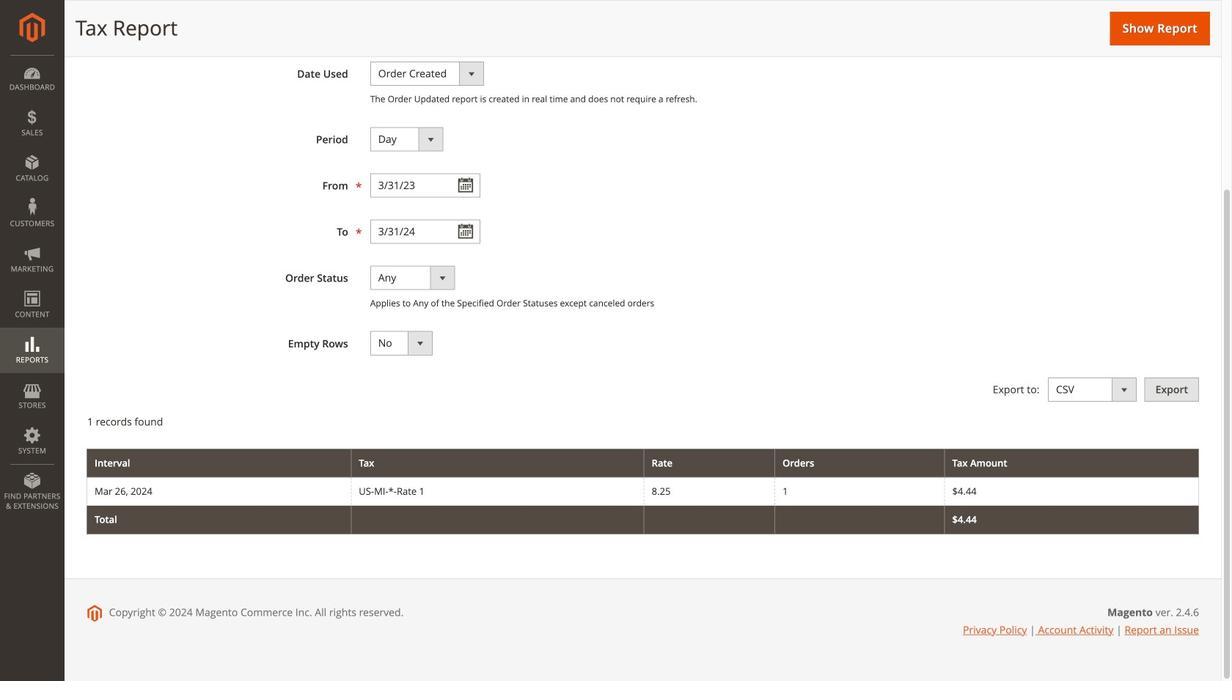 Task type: locate. For each thing, give the bounding box(es) containing it.
menu bar
[[0, 55, 65, 519]]

None text field
[[370, 220, 480, 244]]

None text field
[[370, 173, 480, 198]]

magento admin panel image
[[19, 12, 45, 43]]



Task type: vqa. For each thing, say whether or not it's contained in the screenshot.
'Magento Admin Panel' image
yes



